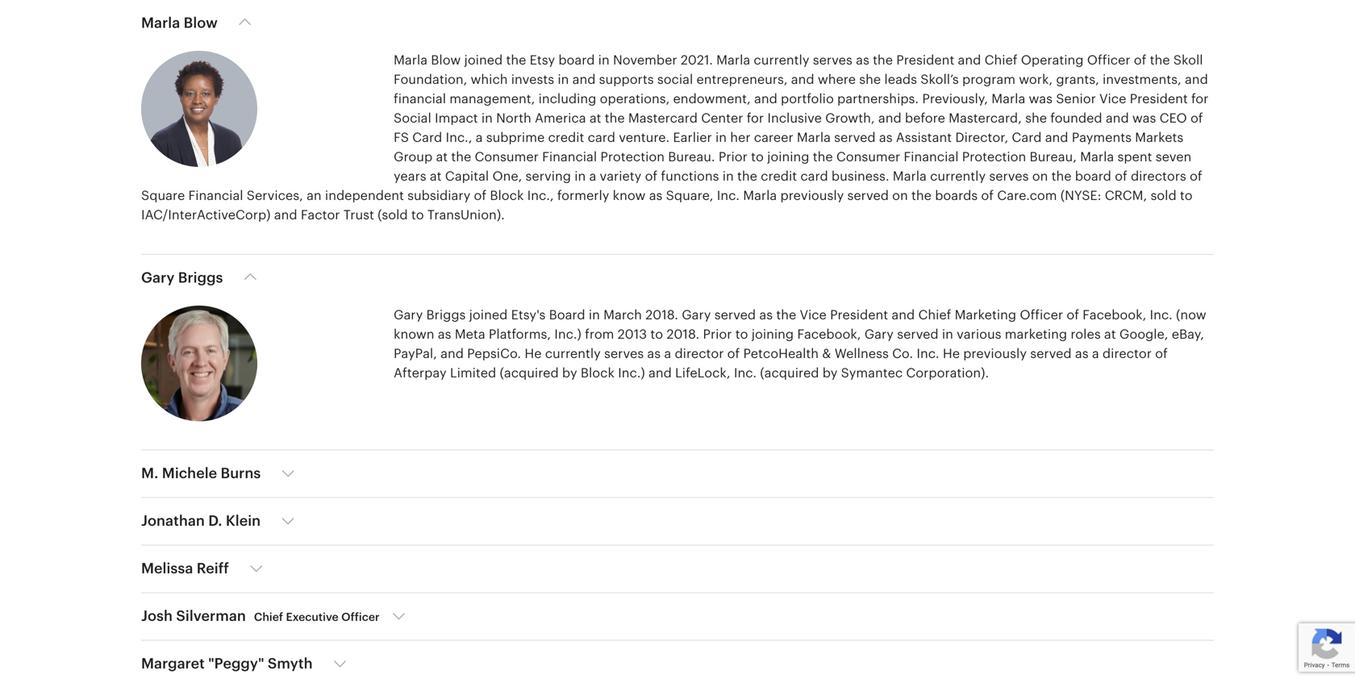 Task type: locate. For each thing, give the bounding box(es) containing it.
0 horizontal spatial briggs
[[178, 271, 223, 286]]

serves inside gary briggs joined etsy's board in march 2018. gary served as the vice president and chief marketing officer of facebook, inc. (now known as meta platforms, inc.) from 2013 to 2018. prior to joining facebook, gary served in various marketing roles at google, ebay, paypal, and pepsico. he currently serves as a director of petcohealth & wellness co. inc. he previously served as a director of afterpay limited (acquired by block inc.) and lifelock, inc. (acquired by symantec corporation).
[[604, 348, 644, 361]]

margaret "peggy" smyth button
[[141, 657, 1214, 671]]

marla
[[141, 16, 180, 31], [394, 54, 428, 67], [716, 54, 750, 67], [991, 93, 1025, 106], [797, 131, 831, 144], [1080, 151, 1114, 164], [893, 170, 927, 183], [743, 190, 777, 202]]

0 horizontal spatial previously
[[780, 190, 844, 202]]

afterpay
[[394, 367, 447, 380]]

briggs for gary briggs
[[178, 271, 223, 286]]

1 vertical spatial chief
[[918, 309, 951, 322]]

1 horizontal spatial director
[[1103, 348, 1152, 361]]

1 vertical spatial card
[[800, 170, 828, 183]]

1 horizontal spatial briggs
[[426, 309, 466, 322]]

fs
[[394, 131, 409, 144]]

chief left the executive
[[254, 612, 283, 623]]

1 director from the left
[[675, 348, 724, 361]]

joining inside gary briggs joined etsy's board in march 2018. gary served as the vice president and chief marketing officer of facebook, inc. (now known as meta platforms, inc.) from 2013 to 2018. prior to joining facebook, gary served in various marketing roles at google, ebay, paypal, and pepsico. he currently serves as a director of petcohealth & wellness co. inc. he previously served as a director of afterpay limited (acquired by block inc.) and lifelock, inc. (acquired by symantec corporation).
[[751, 328, 794, 341]]

seven
[[1156, 151, 1192, 164]]

chief left marketing
[[918, 309, 951, 322]]

officer inside "josh silverman chief executive officer"
[[341, 612, 380, 623]]

2 vertical spatial officer
[[341, 612, 380, 623]]

serves up where
[[813, 54, 852, 67]]

previously
[[780, 190, 844, 202], [963, 348, 1027, 361]]

for
[[1191, 93, 1209, 106], [747, 112, 764, 125]]

0 vertical spatial inc.,
[[446, 131, 472, 144]]

on
[[1032, 170, 1048, 183], [892, 190, 908, 202]]

social
[[394, 112, 431, 125]]

financial up serving
[[542, 151, 597, 164]]

block inside gary briggs joined etsy's board in march 2018. gary served as the vice president and chief marketing officer of facebook, inc. (now known as meta platforms, inc.) from 2013 to 2018. prior to joining facebook, gary served in various marketing roles at google, ebay, paypal, and pepsico. he currently serves as a director of petcohealth & wellness co. inc. he previously served as a director of afterpay limited (acquired by block inc.) and lifelock, inc. (acquired by symantec corporation).
[[581, 367, 615, 380]]

1 horizontal spatial she
[[1025, 112, 1047, 125]]

1 vertical spatial blow
[[431, 54, 461, 67]]

0 vertical spatial card
[[588, 131, 615, 144]]

director
[[675, 348, 724, 361], [1103, 348, 1152, 361]]

joining
[[767, 151, 809, 164], [751, 328, 794, 341]]

facebook, up &
[[797, 328, 861, 341]]

trust
[[343, 209, 374, 222]]

protection down venture.
[[600, 151, 665, 164]]

inc.) down 2013
[[618, 367, 645, 380]]

0 horizontal spatial (acquired
[[500, 367, 559, 380]]

0 horizontal spatial president
[[830, 309, 888, 322]]

facebook, up roles
[[1083, 309, 1146, 322]]

1 vertical spatial officer
[[1020, 309, 1063, 322]]

president up skoll's
[[896, 54, 954, 67]]

subsidiary
[[407, 190, 470, 202]]

at
[[589, 112, 601, 125], [436, 151, 448, 164], [430, 170, 442, 183], [1104, 328, 1116, 341]]

(acquired down platforms,
[[500, 367, 559, 380]]

0 horizontal spatial protection
[[600, 151, 665, 164]]

blow for marla blow joined the etsy board in november 2021. marla currently serves as the president and chief operating officer of the skoll foundation, which invests in and supports social entrepreneurs, and where she leads skoll's program work, grants, investments, and financial management, including operations, endowment, and portfolio partnerships. previously, marla was senior vice president for social impact in north america at the mastercard center for inclusive growth, and before mastercard, she founded and was ceo of fs card inc., a subprime credit card venture. earlier in her career marla served as assistant director, card and payments markets group at the consumer financial protection bureau. prior to joining the consumer financial protection bureau, marla spent seven years at capital one, serving in a variety of functions in the credit card business. marla currently serves on the board of directors of square financial services, an independent subsidiary of block inc., formerly know as square, inc. marla previously served on the boards of care.com (nyse: crcm, sold to iac/interactivecorp) and factor trust (sold to transunion).
[[431, 54, 461, 67]]

0 horizontal spatial director
[[675, 348, 724, 361]]

1 vertical spatial board
[[1075, 170, 1111, 183]]

1 vertical spatial previously
[[963, 348, 1027, 361]]

of up lifelock,
[[727, 348, 740, 361]]

director,
[[955, 131, 1008, 144]]

0 vertical spatial previously
[[780, 190, 844, 202]]

chief inside marla blow joined the etsy board in november 2021. marla currently serves as the president and chief operating officer of the skoll foundation, which invests in and supports social entrepreneurs, and where she leads skoll's program work, grants, investments, and financial management, including operations, endowment, and portfolio partnerships. previously, marla was senior vice president for social impact in north america at the mastercard center for inclusive growth, and before mastercard, she founded and was ceo of fs card inc., a subprime credit card venture. earlier in her career marla served as assistant director, card and payments markets group at the consumer financial protection bureau. prior to joining the consumer financial protection bureau, marla spent seven years at capital one, serving in a variety of functions in the credit card business. marla currently serves on the board of directors of square financial services, an independent subsidiary of block inc., formerly know as square, inc. marla previously served on the boards of care.com (nyse: crcm, sold to iac/interactivecorp) and factor trust (sold to transunion).
[[985, 54, 1018, 67]]

(now
[[1176, 309, 1206, 322]]

career
[[754, 131, 793, 144]]

previously down the various
[[963, 348, 1027, 361]]

joining up petcohealth
[[751, 328, 794, 341]]

march
[[603, 309, 642, 322]]

he down platforms,
[[525, 348, 542, 361]]

0 horizontal spatial facebook,
[[797, 328, 861, 341]]

0 horizontal spatial he
[[525, 348, 542, 361]]

in left the various
[[942, 328, 953, 341]]

1 horizontal spatial by
[[822, 367, 838, 380]]

1 vertical spatial joining
[[751, 328, 794, 341]]

and up portfolio
[[791, 73, 814, 86]]

as
[[856, 54, 869, 67], [879, 131, 893, 144], [649, 190, 663, 202], [759, 309, 773, 322], [438, 328, 451, 341], [647, 348, 661, 361], [1075, 348, 1089, 361]]

1 vertical spatial for
[[747, 112, 764, 125]]

president up ceo on the right of page
[[1130, 93, 1188, 106]]

credit down career
[[761, 170, 797, 183]]

1 vertical spatial facebook,
[[797, 328, 861, 341]]

and up payments
[[1106, 112, 1129, 125]]

of down capital
[[474, 190, 486, 202]]

1 horizontal spatial facebook,
[[1083, 309, 1146, 322]]

various
[[957, 328, 1001, 341]]

0 vertical spatial for
[[1191, 93, 1209, 106]]

0 vertical spatial blow
[[184, 16, 218, 31]]

1 horizontal spatial he
[[943, 348, 960, 361]]

portrait image for briggs
[[141, 306, 257, 421]]

1 vertical spatial on
[[892, 190, 908, 202]]

briggs down iac/interactivecorp)
[[178, 271, 223, 286]]

to right sold
[[1180, 190, 1193, 202]]

1 vertical spatial joined
[[469, 309, 508, 322]]

the
[[506, 54, 526, 67], [873, 54, 893, 67], [1150, 54, 1170, 67], [605, 112, 625, 125], [451, 151, 471, 164], [813, 151, 833, 164], [737, 170, 757, 183], [1051, 170, 1072, 183], [911, 190, 932, 202], [776, 309, 796, 322]]

investments,
[[1103, 73, 1181, 86]]

officer
[[1087, 54, 1130, 67], [1020, 309, 1063, 322], [341, 612, 380, 623]]

0 horizontal spatial officer
[[341, 612, 380, 623]]

financial down "assistant" at the top of page
[[904, 151, 959, 164]]

joined up which
[[464, 54, 503, 67]]

0 vertical spatial currently
[[754, 54, 809, 67]]

and down partnerships.
[[878, 112, 902, 125]]

protection
[[600, 151, 665, 164], [962, 151, 1026, 164]]

0 vertical spatial facebook,
[[1083, 309, 1146, 322]]

the down operations,
[[605, 112, 625, 125]]

ebay,
[[1172, 328, 1204, 341]]

2018.
[[645, 309, 678, 322], [667, 328, 699, 341]]

1 horizontal spatial previously
[[963, 348, 1027, 361]]

president
[[896, 54, 954, 67], [1130, 93, 1188, 106], [830, 309, 888, 322]]

previously down business.
[[780, 190, 844, 202]]

1 portrait image from the top
[[141, 51, 257, 167]]

of right ceo on the right of page
[[1190, 112, 1203, 125]]

0 horizontal spatial block
[[490, 190, 524, 202]]

0 vertical spatial portrait image
[[141, 51, 257, 167]]

0 vertical spatial briggs
[[178, 271, 223, 286]]

briggs for gary briggs joined etsy's board in march 2018. gary served as the vice president and chief marketing officer of facebook, inc. (now known as meta platforms, inc.) from 2013 to 2018. prior to joining facebook, gary served in various marketing roles at google, ebay, paypal, and pepsico. he currently serves as a director of petcohealth & wellness co. inc. he previously served as a director of afterpay limited (acquired by block inc.) and lifelock, inc. (acquired by symantec corporation).
[[426, 309, 466, 322]]

he
[[525, 348, 542, 361], [943, 348, 960, 361]]

as down roles
[[1075, 348, 1089, 361]]

0 horizontal spatial was
[[1029, 93, 1053, 106]]

0 horizontal spatial board
[[558, 54, 595, 67]]

(acquired
[[500, 367, 559, 380], [760, 367, 819, 380]]

portrait image
[[141, 51, 257, 167], [141, 306, 257, 421]]

blow
[[184, 16, 218, 31], [431, 54, 461, 67]]

boards
[[935, 190, 978, 202]]

0 vertical spatial vice
[[1099, 93, 1126, 106]]

know
[[613, 190, 646, 202]]

served down 'growth,'
[[834, 131, 876, 144]]

m. michele burns button
[[141, 467, 1214, 481]]

0 horizontal spatial on
[[892, 190, 908, 202]]

the up invests at the left of page
[[506, 54, 526, 67]]

1 horizontal spatial inc.)
[[618, 367, 645, 380]]

1 horizontal spatial chief
[[918, 309, 951, 322]]

joined inside marla blow joined the etsy board in november 2021. marla currently serves as the president and chief operating officer of the skoll foundation, which invests in and supports social entrepreneurs, and where she leads skoll's program work, grants, investments, and financial management, including operations, endowment, and portfolio partnerships. previously, marla was senior vice president for social impact in north america at the mastercard center for inclusive growth, and before mastercard, she founded and was ceo of fs card inc., a subprime credit card venture. earlier in her career marla served as assistant director, card and payments markets group at the consumer financial protection bureau. prior to joining the consumer financial protection bureau, marla spent seven years at capital one, serving in a variety of functions in the credit card business. marla currently serves on the board of directors of square financial services, an independent subsidiary of block inc., formerly know as square, inc. marla previously served on the boards of care.com (nyse: crcm, sold to iac/interactivecorp) and factor trust (sold to transunion).
[[464, 54, 503, 67]]

financial up iac/interactivecorp)
[[188, 190, 243, 202]]

in right functions
[[723, 170, 734, 183]]

2 portrait image from the top
[[141, 306, 257, 421]]

lifelock,
[[675, 367, 730, 380]]

block down one,
[[490, 190, 524, 202]]

(acquired down petcohealth
[[760, 367, 819, 380]]

0 horizontal spatial currently
[[545, 348, 601, 361]]

1 vertical spatial block
[[581, 367, 615, 380]]

1 horizontal spatial (acquired
[[760, 367, 819, 380]]

serves up care.com
[[989, 170, 1029, 183]]

briggs up meta
[[426, 309, 466, 322]]

michele
[[162, 467, 217, 481]]

0 horizontal spatial consumer
[[475, 151, 539, 164]]

joining down career
[[767, 151, 809, 164]]

to down career
[[751, 151, 764, 164]]

1 vertical spatial was
[[1132, 112, 1156, 125]]

she up partnerships.
[[859, 73, 881, 86]]

1 horizontal spatial protection
[[962, 151, 1026, 164]]

she
[[859, 73, 881, 86], [1025, 112, 1047, 125]]

prior inside marla blow joined the etsy board in november 2021. marla currently serves as the president and chief operating officer of the skoll foundation, which invests in and supports social entrepreneurs, and where she leads skoll's program work, grants, investments, and financial management, including operations, endowment, and portfolio partnerships. previously, marla was senior vice president for social impact in north america at the mastercard center for inclusive growth, and before mastercard, she founded and was ceo of fs card inc., a subprime credit card venture. earlier in her career marla served as assistant director, card and payments markets group at the consumer financial protection bureau. prior to joining the consumer financial protection bureau, marla spent seven years at capital one, serving in a variety of functions in the credit card business. marla currently serves on the board of directors of square financial services, an independent subsidiary of block inc., formerly know as square, inc. marla previously served on the boards of care.com (nyse: crcm, sold to iac/interactivecorp) and factor trust (sold to transunion).
[[719, 151, 748, 164]]

management,
[[450, 93, 535, 106]]

of up know on the top left of page
[[645, 170, 657, 183]]

1 vertical spatial serves
[[989, 170, 1029, 183]]

joined up meta
[[469, 309, 508, 322]]

the up petcohealth
[[776, 309, 796, 322]]

and down meta
[[441, 348, 464, 361]]

block down from
[[581, 367, 615, 380]]

in up from
[[589, 309, 600, 322]]

1 horizontal spatial vice
[[1099, 93, 1126, 106]]

of
[[1134, 54, 1146, 67], [1190, 112, 1203, 125], [645, 170, 657, 183], [1115, 170, 1127, 183], [1190, 170, 1202, 183], [474, 190, 486, 202], [981, 190, 994, 202], [1067, 309, 1079, 322], [727, 348, 740, 361], [1155, 348, 1168, 361]]

the up leads
[[873, 54, 893, 67]]

2013
[[618, 328, 647, 341]]

inc.) down 'board'
[[554, 328, 581, 341]]

officer right the executive
[[341, 612, 380, 623]]

credit
[[548, 131, 584, 144], [761, 170, 797, 183]]

2 vertical spatial serves
[[604, 348, 644, 361]]

at inside gary briggs joined etsy's board in march 2018. gary served as the vice president and chief marketing officer of facebook, inc. (now known as meta platforms, inc.) from 2013 to 2018. prior to joining facebook, gary served in various marketing roles at google, ebay, paypal, and pepsico. he currently serves as a director of petcohealth & wellness co. inc. he previously served as a director of afterpay limited (acquired by block inc.) and lifelock, inc. (acquired by symantec corporation).
[[1104, 328, 1116, 341]]

work,
[[1019, 73, 1053, 86]]

1 horizontal spatial currently
[[754, 54, 809, 67]]

2 vertical spatial chief
[[254, 612, 283, 623]]

0 vertical spatial credit
[[548, 131, 584, 144]]

marla blow joined the etsy board in november 2021. marla currently serves as the president and chief operating officer of the skoll foundation, which invests in and supports social entrepreneurs, and where she leads skoll's program work, grants, investments, and financial management, including operations, endowment, and portfolio partnerships. previously, marla was senior vice president for social impact in north america at the mastercard center for inclusive growth, and before mastercard, she founded and was ceo of fs card inc., a subprime credit card venture. earlier in her career marla served as assistant director, card and payments markets group at the consumer financial protection bureau. prior to joining the consumer financial protection bureau, marla spent seven years at capital one, serving in a variety of functions in the credit card business. marla currently serves on the board of directors of square financial services, an independent subsidiary of block inc., formerly know as square, inc. marla previously served on the boards of care.com (nyse: crcm, sold to iac/interactivecorp) and factor trust (sold to transunion).
[[141, 54, 1209, 222]]

1 vertical spatial vice
[[800, 309, 827, 322]]

inc. down petcohealth
[[734, 367, 757, 380]]

1 horizontal spatial on
[[1032, 170, 1048, 183]]

card
[[412, 131, 442, 144], [1012, 131, 1042, 144]]

sold
[[1151, 190, 1177, 202]]

facebook,
[[1083, 309, 1146, 322], [797, 328, 861, 341]]

officer up marketing
[[1020, 309, 1063, 322]]

skoll
[[1173, 54, 1203, 67]]

services,
[[247, 190, 303, 202]]

1 by from the left
[[562, 367, 577, 380]]

supports
[[599, 73, 654, 86]]

crcm,
[[1105, 190, 1147, 202]]

prior
[[719, 151, 748, 164], [703, 328, 732, 341]]

2 (acquired from the left
[[760, 367, 819, 380]]

meta
[[455, 328, 485, 341]]

serving
[[526, 170, 571, 183]]

1 vertical spatial portrait image
[[141, 306, 257, 421]]

1 (acquired from the left
[[500, 367, 559, 380]]

0 vertical spatial officer
[[1087, 54, 1130, 67]]

1 vertical spatial inc.)
[[618, 367, 645, 380]]

paypal,
[[394, 348, 437, 361]]

capital
[[445, 170, 489, 183]]

currently up boards
[[930, 170, 986, 183]]

her
[[730, 131, 751, 144]]

square,
[[666, 190, 713, 202]]

1 horizontal spatial blow
[[431, 54, 461, 67]]

officer inside marla blow joined the etsy board in november 2021. marla currently serves as the president and chief operating officer of the skoll foundation, which invests in and supports social entrepreneurs, and where she leads skoll's program work, grants, investments, and financial management, including operations, endowment, and portfolio partnerships. previously, marla was senior vice president for social impact in north america at the mastercard center for inclusive growth, and before mastercard, she founded and was ceo of fs card inc., a subprime credit card venture. earlier in her career marla served as assistant director, card and payments markets group at the consumer financial protection bureau. prior to joining the consumer financial protection bureau, marla spent seven years at capital one, serving in a variety of functions in the credit card business. marla currently serves on the board of directors of square financial services, an independent subsidiary of block inc., formerly know as square, inc. marla previously served on the boards of care.com (nyse: crcm, sold to iac/interactivecorp) and factor trust (sold to transunion).
[[1087, 54, 1130, 67]]

on down the bureau, on the top right
[[1032, 170, 1048, 183]]

prior up lifelock,
[[703, 328, 732, 341]]

for up "her"
[[747, 112, 764, 125]]

prior down "her"
[[719, 151, 748, 164]]

0 horizontal spatial by
[[562, 367, 577, 380]]

previously inside gary briggs joined etsy's board in march 2018. gary served as the vice president and chief marketing officer of facebook, inc. (now known as meta platforms, inc.) from 2013 to 2018. prior to joining facebook, gary served in various marketing roles at google, ebay, paypal, and pepsico. he currently serves as a director of petcohealth & wellness co. inc. he previously served as a director of afterpay limited (acquired by block inc.) and lifelock, inc. (acquired by symantec corporation).
[[963, 348, 1027, 361]]

0 vertical spatial joined
[[464, 54, 503, 67]]

previously inside marla blow joined the etsy board in november 2021. marla currently serves as the president and chief operating officer of the skoll foundation, which invests in and supports social entrepreneurs, and where she leads skoll's program work, grants, investments, and financial management, including operations, endowment, and portfolio partnerships. previously, marla was senior vice president for social impact in north america at the mastercard center for inclusive growth, and before mastercard, she founded and was ceo of fs card inc., a subprime credit card venture. earlier in her career marla served as assistant director, card and payments markets group at the consumer financial protection bureau. prior to joining the consumer financial protection bureau, marla spent seven years at capital one, serving in a variety of functions in the credit card business. marla currently serves on the board of directors of square financial services, an independent subsidiary of block inc., formerly know as square, inc. marla previously served on the boards of care.com (nyse: crcm, sold to iac/interactivecorp) and factor trust (sold to transunion).
[[780, 190, 844, 202]]

1 horizontal spatial inc.,
[[527, 190, 554, 202]]

0 vertical spatial prior
[[719, 151, 748, 164]]

2 horizontal spatial officer
[[1087, 54, 1130, 67]]

invests
[[511, 73, 554, 86]]

vice inside marla blow joined the etsy board in november 2021. marla currently serves as the president and chief operating officer of the skoll foundation, which invests in and supports social entrepreneurs, and where she leads skoll's program work, grants, investments, and financial management, including operations, endowment, and portfolio partnerships. previously, marla was senior vice president for social impact in north america at the mastercard center for inclusive growth, and before mastercard, she founded and was ceo of fs card inc., a subprime credit card venture. earlier in her career marla served as assistant director, card and payments markets group at the consumer financial protection bureau. prior to joining the consumer financial protection bureau, marla spent seven years at capital one, serving in a variety of functions in the credit card business. marla currently serves on the board of directors of square financial services, an independent subsidiary of block inc., formerly know as square, inc. marla previously served on the boards of care.com (nyse: crcm, sold to iac/interactivecorp) and factor trust (sold to transunion).
[[1099, 93, 1126, 106]]

america
[[535, 112, 586, 125]]

2 horizontal spatial serves
[[989, 170, 1029, 183]]

inc., down serving
[[527, 190, 554, 202]]

1 vertical spatial currently
[[930, 170, 986, 183]]

president up wellness at bottom
[[830, 309, 888, 322]]

0 horizontal spatial card
[[412, 131, 442, 144]]

inc.,
[[446, 131, 472, 144], [527, 190, 554, 202]]

d.
[[208, 514, 222, 529]]

served up co.
[[897, 328, 939, 341]]

briggs inside gary briggs joined etsy's board in march 2018. gary served as the vice president and chief marketing officer of facebook, inc. (now known as meta platforms, inc.) from 2013 to 2018. prior to joining facebook, gary served in various marketing roles at google, ebay, paypal, and pepsico. he currently serves as a director of petcohealth & wellness co. inc. he previously served as a director of afterpay limited (acquired by block inc.) and lifelock, inc. (acquired by symantec corporation).
[[426, 309, 466, 322]]

on left boards
[[892, 190, 908, 202]]

group
[[394, 151, 433, 164]]

officer up grants,
[[1087, 54, 1130, 67]]

1 horizontal spatial block
[[581, 367, 615, 380]]

serves down 2013
[[604, 348, 644, 361]]

consumer up one,
[[475, 151, 539, 164]]

to up petcohealth
[[735, 328, 748, 341]]

0 vertical spatial serves
[[813, 54, 852, 67]]

m.
[[141, 467, 158, 481]]

portrait image for blow
[[141, 51, 257, 167]]

officer inside gary briggs joined etsy's board in march 2018. gary served as the vice president and chief marketing officer of facebook, inc. (now known as meta platforms, inc.) from 2013 to 2018. prior to joining facebook, gary served in various marketing roles at google, ebay, paypal, and pepsico. he currently serves as a director of petcohealth & wellness co. inc. he previously served as a director of afterpay limited (acquired by block inc.) and lifelock, inc. (acquired by symantec corporation).
[[1020, 309, 1063, 322]]

served
[[834, 131, 876, 144], [847, 190, 889, 202], [714, 309, 756, 322], [897, 328, 939, 341], [1030, 348, 1072, 361]]

by down 'board'
[[562, 367, 577, 380]]

of right boards
[[981, 190, 994, 202]]

0 vertical spatial joining
[[767, 151, 809, 164]]

1 vertical spatial president
[[1130, 93, 1188, 106]]

0 horizontal spatial chief
[[254, 612, 283, 623]]

2 vertical spatial currently
[[545, 348, 601, 361]]

director up lifelock,
[[675, 348, 724, 361]]

gary up wellness at bottom
[[864, 328, 894, 341]]

currently down from
[[545, 348, 601, 361]]

an
[[307, 190, 322, 202]]

for down skoll
[[1191, 93, 1209, 106]]

blow inside marla blow joined the etsy board in november 2021. marla currently serves as the president and chief operating officer of the skoll foundation, which invests in and supports social entrepreneurs, and where she leads skoll's program work, grants, investments, and financial management, including operations, endowment, and portfolio partnerships. previously, marla was senior vice president for social impact in north america at the mastercard center for inclusive growth, and before mastercard, she founded and was ceo of fs card inc., a subprime credit card venture. earlier in her career marla served as assistant director, card and payments markets group at the consumer financial protection bureau. prior to joining the consumer financial protection bureau, marla spent seven years at capital one, serving in a variety of functions in the credit card business. marla currently serves on the board of directors of square financial services, an independent subsidiary of block inc., formerly know as square, inc. marla previously served on the boards of care.com (nyse: crcm, sold to iac/interactivecorp) and factor trust (sold to transunion).
[[431, 54, 461, 67]]

0 horizontal spatial inc.,
[[446, 131, 472, 144]]

card up the bureau, on the top right
[[1012, 131, 1042, 144]]

1 protection from the left
[[600, 151, 665, 164]]

joining inside marla blow joined the etsy board in november 2021. marla currently serves as the president and chief operating officer of the skoll foundation, which invests in and supports social entrepreneurs, and where she leads skoll's program work, grants, investments, and financial management, including operations, endowment, and portfolio partnerships. previously, marla was senior vice president for social impact in north america at the mastercard center for inclusive growth, and before mastercard, she founded and was ceo of fs card inc., a subprime credit card venture. earlier in her career marla served as assistant director, card and payments markets group at the consumer financial protection bureau. prior to joining the consumer financial protection bureau, marla spent seven years at capital one, serving in a variety of functions in the credit card business. marla currently serves on the board of directors of square financial services, an independent subsidiary of block inc., formerly know as square, inc. marla previously served on the boards of care.com (nyse: crcm, sold to iac/interactivecorp) and factor trust (sold to transunion).
[[767, 151, 809, 164]]

josh silverman chief executive officer
[[141, 609, 380, 624]]

0 vertical spatial chief
[[985, 54, 1018, 67]]

0 horizontal spatial blow
[[184, 16, 218, 31]]

skoll's
[[921, 73, 959, 86]]

chief
[[985, 54, 1018, 67], [918, 309, 951, 322], [254, 612, 283, 623]]

consumer up business.
[[836, 151, 900, 164]]

symantec
[[841, 367, 903, 380]]

was down work,
[[1029, 93, 1053, 106]]

the up capital
[[451, 151, 471, 164]]

vice inside gary briggs joined etsy's board in march 2018. gary served as the vice president and chief marketing officer of facebook, inc. (now known as meta platforms, inc.) from 2013 to 2018. prior to joining facebook, gary served in various marketing roles at google, ebay, paypal, and pepsico. he currently serves as a director of petcohealth & wellness co. inc. he previously served as a director of afterpay limited (acquired by block inc.) and lifelock, inc. (acquired by symantec corporation).
[[800, 309, 827, 322]]

2 vertical spatial president
[[830, 309, 888, 322]]

vice
[[1099, 93, 1126, 106], [800, 309, 827, 322]]

2 he from the left
[[943, 348, 960, 361]]

endowment,
[[673, 93, 751, 106]]

blow for marla blow
[[184, 16, 218, 31]]

0 horizontal spatial she
[[859, 73, 881, 86]]

1 vertical spatial 2018.
[[667, 328, 699, 341]]

1 horizontal spatial card
[[800, 170, 828, 183]]

2 consumer from the left
[[836, 151, 900, 164]]

&
[[822, 348, 831, 361]]

to right (sold
[[411, 209, 424, 222]]

2 horizontal spatial chief
[[985, 54, 1018, 67]]

joined inside gary briggs joined etsy's board in march 2018. gary served as the vice president and chief marketing officer of facebook, inc. (now known as meta platforms, inc.) from 2013 to 2018. prior to joining facebook, gary served in various marketing roles at google, ebay, paypal, and pepsico. he currently serves as a director of petcohealth & wellness co. inc. he previously served as a director of afterpay limited (acquired by block inc.) and lifelock, inc. (acquired by symantec corporation).
[[469, 309, 508, 322]]

0 vertical spatial block
[[490, 190, 524, 202]]



Task type: describe. For each thing, give the bounding box(es) containing it.
mastercard,
[[949, 112, 1022, 125]]

co.
[[892, 348, 913, 361]]

and down entrepreneurs,
[[754, 93, 777, 106]]

to right 2013
[[650, 328, 663, 341]]

silverman
[[176, 609, 246, 624]]

inc. inside marla blow joined the etsy board in november 2021. marla currently serves as the president and chief operating officer of the skoll foundation, which invests in and supports social entrepreneurs, and where she leads skoll's program work, grants, investments, and financial management, including operations, endowment, and portfolio partnerships. previously, marla was senior vice president for social impact in north america at the mastercard center for inclusive growth, and before mastercard, she founded and was ceo of fs card inc., a subprime credit card venture. earlier in her career marla served as assistant director, card and payments markets group at the consumer financial protection bureau. prior to joining the consumer financial protection bureau, marla spent seven years at capital one, serving in a variety of functions in the credit card business. marla currently serves on the board of directors of square financial services, an independent subsidiary of block inc., formerly know as square, inc. marla previously served on the boards of care.com (nyse: crcm, sold to iac/interactivecorp) and factor trust (sold to transunion).
[[717, 190, 740, 202]]

business.
[[832, 170, 889, 183]]

in up formerly
[[574, 170, 586, 183]]

1 card from the left
[[412, 131, 442, 144]]

etsy
[[530, 54, 555, 67]]

0 vertical spatial she
[[859, 73, 881, 86]]

at down including
[[589, 112, 601, 125]]

payments
[[1072, 131, 1132, 144]]

chief inside "josh silverman chief executive officer"
[[254, 612, 283, 623]]

prior inside gary briggs joined etsy's board in march 2018. gary served as the vice president and chief marketing officer of facebook, inc. (now known as meta platforms, inc.) from 2013 to 2018. prior to joining facebook, gary served in various marketing roles at google, ebay, paypal, and pepsico. he currently serves as a director of petcohealth & wellness co. inc. he previously served as a director of afterpay limited (acquired by block inc.) and lifelock, inc. (acquired by symantec corporation).
[[703, 328, 732, 341]]

and down the services,
[[274, 209, 297, 222]]

and up the bureau, on the top right
[[1045, 131, 1068, 144]]

currently inside gary briggs joined etsy's board in march 2018. gary served as the vice president and chief marketing officer of facebook, inc. (now known as meta platforms, inc.) from 2013 to 2018. prior to joining facebook, gary served in various marketing roles at google, ebay, paypal, and pepsico. he currently serves as a director of petcohealth & wellness co. inc. he previously served as a director of afterpay limited (acquired by block inc.) and lifelock, inc. (acquired by symantec corporation).
[[545, 348, 601, 361]]

jonathan d. klein button
[[141, 514, 1214, 529]]

limited
[[450, 367, 496, 380]]

1 vertical spatial credit
[[761, 170, 797, 183]]

1 vertical spatial inc.,
[[527, 190, 554, 202]]

marketing
[[955, 309, 1016, 322]]

earlier
[[673, 131, 712, 144]]

0 horizontal spatial credit
[[548, 131, 584, 144]]

2 protection from the left
[[962, 151, 1026, 164]]

directors
[[1131, 170, 1186, 183]]

venture.
[[619, 131, 670, 144]]

impact
[[435, 112, 478, 125]]

corporation).
[[906, 367, 989, 380]]

0 horizontal spatial card
[[588, 131, 615, 144]]

inc. right co.
[[917, 348, 939, 361]]

joined for blow
[[464, 54, 503, 67]]

josh
[[141, 609, 173, 624]]

assistant
[[896, 131, 952, 144]]

a down "impact" on the left of the page
[[476, 131, 483, 144]]

0 vertical spatial president
[[896, 54, 954, 67]]

petcohealth
[[743, 348, 819, 361]]

november
[[613, 54, 677, 67]]

the inside gary briggs joined etsy's board in march 2018. gary served as the vice president and chief marketing officer of facebook, inc. (now known as meta platforms, inc.) from 2013 to 2018. prior to joining facebook, gary served in various marketing roles at google, ebay, paypal, and pepsico. he currently serves as a director of petcohealth & wellness co. inc. he previously served as a director of afterpay limited (acquired by block inc.) and lifelock, inc. (acquired by symantec corporation).
[[776, 309, 796, 322]]

a down roles
[[1092, 348, 1099, 361]]

marla blow button
[[141, 16, 1214, 31]]

2 horizontal spatial currently
[[930, 170, 986, 183]]

variety
[[600, 170, 642, 183]]

in up supports
[[598, 54, 610, 67]]

1 horizontal spatial for
[[1191, 93, 1209, 106]]

from
[[585, 328, 614, 341]]

joined for briggs
[[469, 309, 508, 322]]

markets
[[1135, 131, 1183, 144]]

functions
[[661, 170, 719, 183]]

of up the crcm,
[[1115, 170, 1127, 183]]

program
[[962, 73, 1015, 86]]

served down business.
[[847, 190, 889, 202]]

served up petcohealth
[[714, 309, 756, 322]]

years
[[394, 170, 426, 183]]

in down management,
[[481, 112, 493, 125]]

senior
[[1056, 93, 1096, 106]]

as left meta
[[438, 328, 451, 341]]

0 vertical spatial inc.)
[[554, 328, 581, 341]]

as down the gary briggs button
[[647, 348, 661, 361]]

gary down iac/interactivecorp)
[[141, 271, 175, 286]]

2 horizontal spatial financial
[[904, 151, 959, 164]]

pepsico.
[[467, 348, 521, 361]]

in left "her"
[[715, 131, 727, 144]]

transunion).
[[427, 209, 505, 222]]

bureau,
[[1030, 151, 1077, 164]]

inc. up google,
[[1150, 309, 1173, 322]]

1 horizontal spatial financial
[[542, 151, 597, 164]]

block inside marla blow joined the etsy board in november 2021. marla currently serves as the president and chief operating officer of the skoll foundation, which invests in and supports social entrepreneurs, and where she leads skoll's program work, grants, investments, and financial management, including operations, endowment, and portfolio partnerships. previously, marla was senior vice president for social impact in north america at the mastercard center for inclusive growth, and before mastercard, she founded and was ceo of fs card inc., a subprime credit card venture. earlier in her career marla served as assistant director, card and payments markets group at the consumer financial protection bureau. prior to joining the consumer financial protection bureau, marla spent seven years at capital one, serving in a variety of functions in the credit card business. marla currently serves on the board of directors of square financial services, an independent subsidiary of block inc., formerly know as square, inc. marla previously served on the boards of care.com (nyse: crcm, sold to iac/interactivecorp) and factor trust (sold to transunion).
[[490, 190, 524, 202]]

smyth
[[268, 657, 313, 671]]

board
[[549, 309, 585, 322]]

at right group
[[436, 151, 448, 164]]

platforms,
[[489, 328, 551, 341]]

factor
[[301, 209, 340, 222]]

a up formerly
[[589, 170, 596, 183]]

melissa
[[141, 562, 193, 576]]

iac/interactivecorp)
[[141, 209, 271, 222]]

marla blow
[[141, 16, 218, 31]]

where
[[818, 73, 856, 86]]

portfolio
[[781, 93, 834, 106]]

1 consumer from the left
[[475, 151, 539, 164]]

gary down the gary briggs button
[[682, 309, 711, 322]]

growth,
[[825, 112, 875, 125]]

executive
[[286, 612, 339, 623]]

previously,
[[922, 93, 988, 106]]

2 horizontal spatial president
[[1130, 93, 1188, 106]]

care.com
[[997, 190, 1057, 202]]

at up subsidiary
[[430, 170, 442, 183]]

the up 'investments,'
[[1150, 54, 1170, 67]]

reiff
[[197, 562, 229, 576]]

inclusive
[[767, 112, 822, 125]]

gary up known
[[394, 309, 423, 322]]

as up partnerships.
[[856, 54, 869, 67]]

founded
[[1050, 112, 1102, 125]]

klein
[[226, 514, 261, 529]]

and down skoll
[[1185, 73, 1208, 86]]

2 card from the left
[[1012, 131, 1042, 144]]

in up including
[[558, 73, 569, 86]]

google,
[[1119, 328, 1168, 341]]

jonathan
[[141, 514, 205, 529]]

formerly
[[557, 190, 609, 202]]

which
[[471, 73, 508, 86]]

leads
[[884, 73, 917, 86]]

2 director from the left
[[1103, 348, 1152, 361]]

margaret "peggy" smyth
[[141, 657, 313, 671]]

chief inside gary briggs joined etsy's board in march 2018. gary served as the vice president and chief marketing officer of facebook, inc. (now known as meta platforms, inc.) from 2013 to 2018. prior to joining facebook, gary served in various marketing roles at google, ebay, paypal, and pepsico. he currently serves as a director of petcohealth & wellness co. inc. he previously served as a director of afterpay limited (acquired by block inc.) and lifelock, inc. (acquired by symantec corporation).
[[918, 309, 951, 322]]

0 vertical spatial 2018.
[[645, 309, 678, 322]]

0 vertical spatial was
[[1029, 93, 1053, 106]]

foundation,
[[394, 73, 467, 86]]

gary briggs button
[[141, 271, 1214, 286]]

as left "assistant" at the top of page
[[879, 131, 893, 144]]

roles
[[1071, 328, 1101, 341]]

entrepreneurs,
[[696, 73, 788, 86]]

center
[[701, 112, 743, 125]]

subprime
[[486, 131, 545, 144]]

the left boards
[[911, 190, 932, 202]]

a down the gary briggs button
[[664, 348, 671, 361]]

the down "her"
[[737, 170, 757, 183]]

burns
[[221, 467, 261, 481]]

as up petcohealth
[[759, 309, 773, 322]]

operations,
[[600, 93, 670, 106]]

independent
[[325, 190, 404, 202]]

0 horizontal spatial financial
[[188, 190, 243, 202]]

marketing
[[1005, 328, 1067, 341]]

president inside gary briggs joined etsy's board in march 2018. gary served as the vice president and chief marketing officer of facebook, inc. (now known as meta platforms, inc.) from 2013 to 2018. prior to joining facebook, gary served in various marketing roles at google, ebay, paypal, and pepsico. he currently serves as a director of petcohealth & wellness co. inc. he previously served as a director of afterpay limited (acquired by block inc.) and lifelock, inc. (acquired by symantec corporation).
[[830, 309, 888, 322]]

spent
[[1117, 151, 1152, 164]]

bureau.
[[668, 151, 715, 164]]

1 horizontal spatial was
[[1132, 112, 1156, 125]]

of up 'investments,'
[[1134, 54, 1146, 67]]

gary briggs
[[141, 271, 223, 286]]

as right know on the top left of page
[[649, 190, 663, 202]]

0 vertical spatial board
[[558, 54, 595, 67]]

the up business.
[[813, 151, 833, 164]]

including
[[538, 93, 596, 106]]

operating
[[1021, 54, 1084, 67]]

of down google,
[[1155, 348, 1168, 361]]

melissa reiff
[[141, 562, 229, 576]]

of down seven
[[1190, 170, 1202, 183]]

melissa reiff button
[[141, 562, 1214, 576]]

and up co.
[[892, 309, 915, 322]]

and up including
[[572, 73, 596, 86]]

2021.
[[681, 54, 713, 67]]

wellness
[[835, 348, 889, 361]]

1 he from the left
[[525, 348, 542, 361]]

mastercard
[[628, 112, 698, 125]]

and left lifelock,
[[648, 367, 672, 380]]

2 by from the left
[[822, 367, 838, 380]]

of up roles
[[1067, 309, 1079, 322]]

and up program
[[958, 54, 981, 67]]

the down the bureau, on the top right
[[1051, 170, 1072, 183]]

served down marketing
[[1030, 348, 1072, 361]]

0 vertical spatial on
[[1032, 170, 1048, 183]]



Task type: vqa. For each thing, say whether or not it's contained in the screenshot.
marketing
yes



